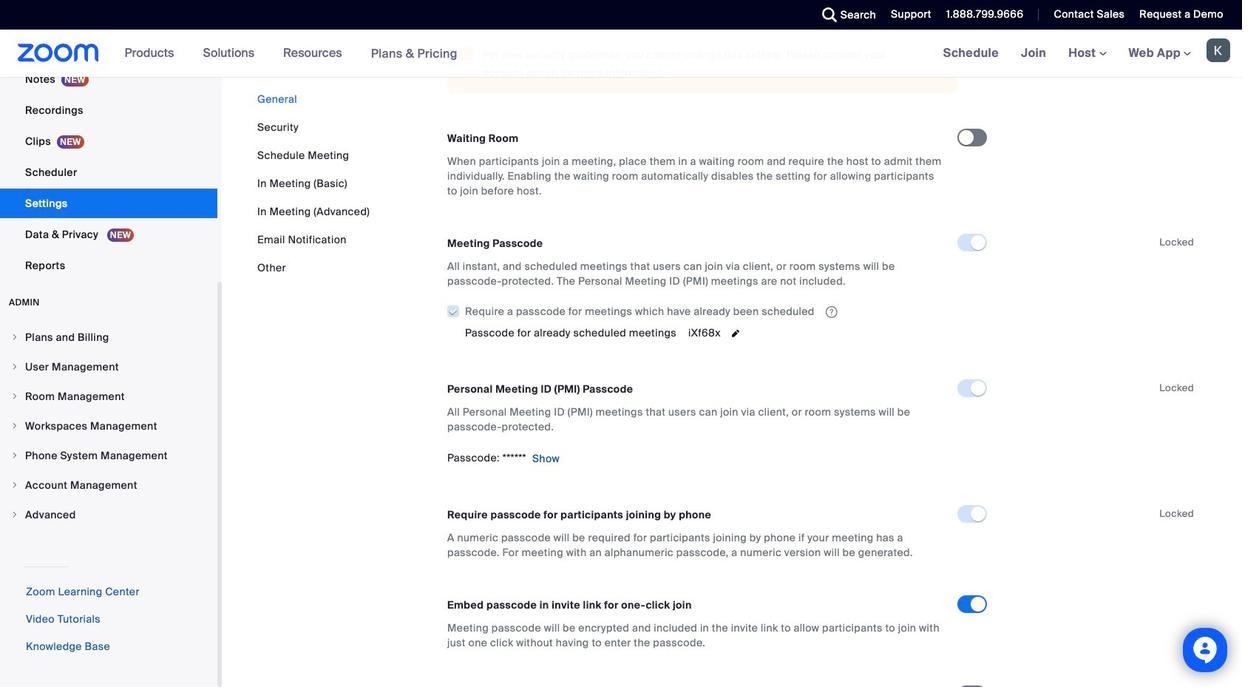 Task type: locate. For each thing, give the bounding box(es) containing it.
6 menu item from the top
[[0, 471, 217, 499]]

7 menu item from the top
[[0, 501, 217, 529]]

zoom logo image
[[18, 44, 99, 62]]

4 right image from the top
[[10, 422, 19, 431]]

learn more about require a passcode for meetings which have already been scheduled image
[[822, 306, 842, 319]]

menu bar
[[257, 92, 370, 275]]

edit password for meetings which have already been scheduled image
[[727, 326, 745, 341]]

close image
[[928, 46, 946, 59]]

3 menu item from the top
[[0, 382, 217, 411]]

1 vertical spatial right image
[[10, 510, 19, 519]]

profile picture image
[[1207, 38, 1231, 62]]

1 menu item from the top
[[0, 323, 217, 351]]

menu item
[[0, 323, 217, 351], [0, 353, 217, 381], [0, 382, 217, 411], [0, 412, 217, 440], [0, 442, 217, 470], [0, 471, 217, 499], [0, 501, 217, 529]]

application
[[447, 300, 958, 322]]

meetings navigation
[[933, 30, 1243, 78]]

0 vertical spatial right image
[[10, 451, 19, 460]]

alert
[[448, 34, 958, 93]]

right image
[[10, 333, 19, 342], [10, 362, 19, 371], [10, 392, 19, 401], [10, 422, 19, 431], [10, 481, 19, 490]]

2 right image from the top
[[10, 510, 19, 519]]

banner
[[0, 30, 1243, 78]]

right image
[[10, 451, 19, 460], [10, 510, 19, 519]]



Task type: vqa. For each thing, say whether or not it's contained in the screenshot.
first right icon from the bottom
yes



Task type: describe. For each thing, give the bounding box(es) containing it.
5 right image from the top
[[10, 481, 19, 490]]

product information navigation
[[114, 30, 469, 78]]

5 menu item from the top
[[0, 442, 217, 470]]

admin menu menu
[[0, 323, 217, 530]]

personal menu menu
[[0, 0, 217, 282]]

warning image
[[459, 46, 474, 60]]

4 menu item from the top
[[0, 412, 217, 440]]

2 right image from the top
[[10, 362, 19, 371]]

3 right image from the top
[[10, 392, 19, 401]]

2 menu item from the top
[[0, 353, 217, 381]]

1 right image from the top
[[10, 451, 19, 460]]

1 right image from the top
[[10, 333, 19, 342]]



